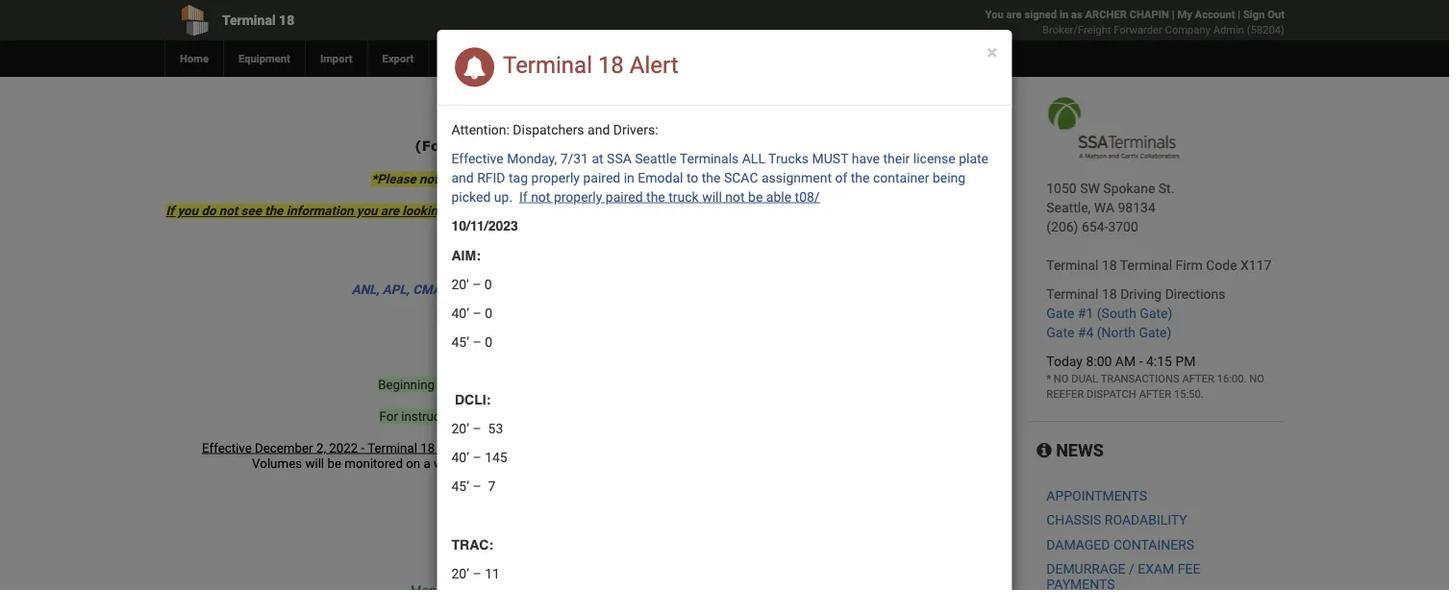 Task type: vqa. For each thing, say whether or not it's contained in the screenshot.
CONTACT in the the advising transaction(s) no later than close of business Wednesday. Must include: Terminal Day/Date SCAC Contact Information For Peel Off/OneStop total number of containers draying out Container number for all other Import Pickups Export Booking/Container number If an empty drop/pickup will be paired with the load transaction
no



Task type: locate. For each thing, give the bounding box(es) containing it.
gate
[[1047, 305, 1075, 321], [1047, 325, 1075, 340]]

cos,
[[557, 282, 586, 298]]

0 vertical spatial see
[[241, 203, 261, 219]]

rfid
[[477, 170, 505, 186]]

terminal 18 driving directions gate #1 (south gate) gate #4 (north gate)
[[1047, 286, 1226, 340]]

if left do
[[166, 203, 174, 219]]

able
[[766, 189, 792, 205]]

1 vertical spatial properly
[[554, 189, 602, 205]]

(swire),
[[510, 282, 554, 298]]

2 no from the left
[[1250, 373, 1265, 385]]

hlc,
[[589, 282, 616, 298]]

fee
[[1178, 562, 1201, 577]]

properly down some on the left of page
[[554, 189, 602, 205]]

18 up gate #1 (south gate) link
[[1102, 286, 1117, 302]]

1 horizontal spatial in
[[1060, 8, 1069, 21]]

1 vertical spatial 45'
[[452, 479, 469, 495]]

november down 27th
[[532, 552, 591, 567]]

18 inside steamship lines calling terminal 18 anl, apl, cma-cgm, chv (swire), cos, hlc, mae, msc, ool, sud, whl, wsl
[[671, 266, 685, 282]]

and up at
[[588, 122, 610, 138]]

| left my
[[1172, 8, 1175, 21]]

1 vertical spatial paired
[[606, 189, 643, 205]]

appointments
[[1047, 488, 1147, 504]]

0 vertical spatial container
[[873, 170, 929, 186]]

seattle
[[635, 151, 677, 166]]

container down open
[[580, 393, 633, 408]]

0 horizontal spatial no
[[1054, 373, 1069, 385]]

– right 20' on the left top of page
[[472, 276, 481, 292]]

effective december 2, 2022 - terminal 18 will temporarily be closing gate/yard operations on fridays due to ongoing volume declines volumes will be monitored on a weekly basis and when conditions improve, friday gate/yard operations will resume.
[[202, 440, 953, 472]]

dual
[[1072, 373, 1098, 385]]

1 vertical spatial 20'
[[452, 566, 469, 582]]

if for if you do not see the information you are looking for, please refer to the menu items above or the links under news on the right-hand side of the screen.
[[166, 203, 174, 219]]

please inside if you do not see the information you are looking for, please refer to the menu items above or the links under news on the right-hand side of the screen.
[[470, 203, 508, 219]]

- inside today                                                                                                                                                                                                                                                                                                                                                                                                                                                                                                                                                                                                                                                                                                           8:00 am - 4:15 pm * no dual transactions after 16:00.  no reefer dispatch after 15:50.
[[1139, 353, 1143, 369]]

terminal up #1
[[1047, 286, 1099, 302]]

to inside if you do not see the information you are looking for, please refer to the menu items above or the links under news on the right-hand side of the screen.
[[542, 203, 553, 219]]

account
[[1195, 8, 1235, 21]]

today up '*'
[[1047, 353, 1083, 369]]

effective inside effective december 2, 2022 - terminal 18 will temporarily be closing gate/yard operations on fridays due to ongoing volume declines volumes will be monitored on a weekly basis and when conditions improve, friday gate/yard operations will resume.
[[202, 440, 252, 456]]

if down tag
[[519, 189, 528, 205]]

0 horizontal spatial of
[[835, 170, 848, 186]]

and right the '145'
[[509, 456, 531, 472]]

0 for 45' – 0
[[485, 334, 492, 350]]

0 vertical spatial and
[[588, 122, 610, 138]]

3 – from the top
[[473, 334, 481, 350]]

not up participation
[[521, 393, 540, 408]]

friday, down trac: at the bottom of the page
[[489, 567, 525, 583]]

1 vertical spatial 0
[[485, 305, 492, 321]]

operations down due
[[778, 456, 838, 472]]

be up "affect"
[[564, 377, 578, 392]]

when
[[534, 456, 564, 472]]

|
[[1172, 8, 1175, 21], [1238, 8, 1241, 21]]

refer
[[511, 203, 538, 219], [605, 409, 631, 424]]

0 horizontal spatial if
[[166, 203, 174, 219]]

or
[[690, 203, 702, 219]]

have inside "effective monday, 7/31 at ssa seattle terminals all trucks must have their license plate and rfid tag properly paired in emodal to the scac assignment of the container being picked up."
[[852, 151, 880, 166]]

2 vertical spatial and
[[509, 456, 531, 472]]

- right am
[[1139, 353, 1143, 369]]

0 vertical spatial refer
[[511, 203, 538, 219]]

be left able
[[748, 189, 763, 205]]

1 horizontal spatial of
[[963, 203, 974, 219]]

today for today                                                                                                                                                                                                                                                                                                                                                                                                                                                                                                                                                                                                                                                                                                           8:00 am - 4:15 pm * no dual transactions after 16:00.  no reefer dispatch after 15:50.
[[1047, 353, 1083, 369]]

- right 10th at the left bottom of the page
[[619, 567, 623, 583]]

you left do
[[177, 203, 198, 219]]

gate/yard up conditions
[[589, 440, 644, 456]]

0 horizontal spatial container
[[580, 393, 633, 408]]

no right '*'
[[1054, 373, 1069, 385]]

2 gate from the top
[[1047, 325, 1075, 340]]

truck
[[669, 189, 699, 205]]

gate) down "driving"
[[1140, 305, 1173, 321]]

in down ssa
[[624, 170, 635, 186]]

fridays
[[729, 440, 770, 456]]

of
[[835, 170, 848, 186], [963, 203, 974, 219]]

| left sign
[[1238, 8, 1241, 21]]

#4
[[1078, 325, 1094, 340]]

– for 20' – 0
[[472, 276, 481, 292]]

menu
[[578, 203, 614, 219]]

gate left #4
[[1047, 325, 1075, 340]]

7
[[488, 479, 496, 495]]

0 vertical spatial in
[[1060, 8, 1069, 21]]

note
[[419, 172, 445, 187]]

1 horizontal spatial gate/yard
[[720, 456, 775, 472]]

1 horizontal spatial after
[[1182, 373, 1215, 385]]

sign
[[1243, 8, 1265, 21]]

have
[[852, 151, 880, 166], [494, 172, 521, 187]]

properly
[[531, 170, 580, 186], [554, 189, 602, 205]]

friday, up 11
[[496, 536, 532, 551]]

1 horizontal spatial are
[[1006, 8, 1022, 21]]

wa
[[1094, 200, 1115, 215]]

please right for,
[[470, 203, 508, 219]]

53
[[488, 421, 503, 437]]

18 up equipment
[[279, 12, 294, 28]]

my account link
[[1177, 8, 1235, 21]]

paired down at
[[583, 170, 621, 186]]

home
[[180, 52, 209, 65]]

today
[[823, 88, 860, 104], [1047, 353, 1083, 369]]

you down the *please
[[357, 203, 377, 219]]

on up friday
[[711, 440, 725, 456]]

gate/yard down fridays
[[720, 456, 775, 472]]

0 vertical spatial gate
[[1047, 305, 1075, 321]]

– left the '145'
[[473, 450, 481, 466]]

20' for 20' – 11
[[452, 566, 469, 582]]

40' for 40' – 145
[[452, 450, 469, 466]]

on
[[833, 203, 847, 219], [472, 409, 486, 424], [711, 440, 725, 456], [406, 456, 420, 472]]

are down the *please
[[381, 203, 399, 219]]

0 vertical spatial 0
[[484, 276, 492, 292]]

effective up we
[[452, 151, 504, 166]]

in left as
[[1060, 8, 1069, 21]]

terminal up click
[[548, 117, 615, 133]]

– for 20' – 11
[[473, 566, 481, 582]]

0 horizontal spatial today
[[823, 88, 860, 104]]

will down the ongoing
[[842, 456, 861, 472]]

november left 10th at the left bottom of the page
[[529, 567, 587, 583]]

driving
[[1120, 286, 1162, 302]]

home link
[[164, 40, 223, 77]]

18 inside welcome to terminal 18 forecast (for terminal map click here, t18 yard map )
[[619, 117, 638, 133]]

as
[[1071, 8, 1083, 21]]

40' – 145
[[452, 450, 508, 466]]

screen.
[[549, 219, 592, 235]]

1 horizontal spatial see
[[483, 314, 503, 329]]

0 vertical spatial effective
[[452, 151, 504, 166]]

20' –  53
[[452, 421, 503, 437]]

0 horizontal spatial t18
[[516, 377, 538, 392]]

here,
[[597, 137, 636, 153]]

20' down dcli:
[[452, 421, 469, 437]]

friday,
[[496, 536, 532, 551], [492, 552, 529, 567], [489, 567, 525, 583]]

0 vertical spatial of
[[835, 170, 848, 186]]

1 horizontal spatial if
[[519, 189, 528, 205]]

signed
[[1025, 8, 1057, 21]]

0 vertical spatial 20'
[[452, 421, 469, 437]]

our
[[701, 172, 720, 187]]

paired down recent
[[606, 189, 643, 205]]

1 vertical spatial october
[[535, 536, 581, 551]]

1050 sw spokane st. seattle, wa 98134 (206) 654-3700
[[1047, 180, 1175, 235]]

1 horizontal spatial october
[[932, 88, 979, 104]]

operations up friday
[[647, 440, 708, 456]]

1 vertical spatial after
[[1139, 388, 1171, 401]]

effective for effective december 2, 2022 - terminal 18 will temporarily be closing gate/yard operations on fridays due to ongoing volume declines volumes will be monitored on a weekly basis and when conditions improve, friday gate/yard operations will resume.
[[202, 440, 252, 456]]

2 20' from the top
[[452, 566, 469, 582]]

1 vertical spatial a
[[424, 456, 431, 472]]

1 45' from the top
[[452, 334, 469, 350]]

sw
[[1080, 180, 1100, 196]]

today left is
[[823, 88, 860, 104]]

news
[[1052, 440, 1104, 461]]

directions
[[1165, 286, 1226, 302]]

today inside today                                                                                                                                                                                                                                                                                                                                                                                                                                                                                                                                                                                                                                                                                                           8:00 am - 4:15 pm * no dual transactions after 16:00.  no reefer dispatch after 15:50.
[[1047, 353, 1083, 369]]

t18 inside welcome to terminal 18 forecast (for terminal map click here, t18 yard map )
[[641, 137, 669, 153]]

18 up msc,
[[671, 266, 685, 282]]

on right "news"
[[833, 203, 847, 219]]

links
[[727, 203, 754, 219]]

broker/freight
[[1042, 24, 1111, 36]]

0 horizontal spatial effective
[[202, 440, 252, 456]]

dispatch
[[1087, 388, 1137, 401]]

0 right cgm,
[[484, 276, 492, 292]]

2 – from the top
[[473, 305, 481, 321]]

will down 2023, on the bottom of the page
[[499, 393, 518, 408]]

0 horizontal spatial please
[[470, 203, 508, 219]]

1 vertical spatial are
[[381, 203, 399, 219]]

0 horizontal spatial map
[[523, 137, 554, 153]]

0 vertical spatial 45'
[[452, 334, 469, 350]]

2 you from the left
[[357, 203, 377, 219]]

0 horizontal spatial and
[[452, 170, 474, 186]]

properly inside "effective monday, 7/31 at ssa seattle terminals all trucks must have their license plate and rfid tag properly paired in emodal to the scac assignment of the container being picked up."
[[531, 170, 580, 186]]

refer down for
[[605, 409, 631, 424]]

1 horizontal spatial t18
[[641, 137, 669, 153]]

1 vertical spatial in
[[624, 170, 635, 186]]

0 horizontal spatial have
[[494, 172, 521, 187]]

this
[[471, 393, 496, 408]]

1 vertical spatial today
[[1047, 353, 1083, 369]]

today for today is tuesday, october 17
[[823, 88, 860, 104]]

effective inside "effective monday, 7/31 at ssa seattle terminals all trucks must have their license plate and rfid tag properly paired in emodal to the scac assignment of the container being picked up."
[[452, 151, 504, 166]]

40' left basis
[[452, 450, 469, 466]]

and inside "effective monday, 7/31 at ssa seattle terminals all trucks must have their license plate and rfid tag properly paired in emodal to the scac assignment of the container being picked up."
[[452, 170, 474, 186]]

0 vertical spatial 40'
[[452, 305, 469, 321]]

– down please see
[[473, 334, 481, 350]]

0 horizontal spatial a
[[424, 456, 431, 472]]

1 vertical spatial refer
[[605, 409, 631, 424]]

terminal up equipment link
[[222, 12, 276, 28]]

2 horizontal spatial and
[[588, 122, 610, 138]]

0 vertical spatial t18
[[641, 137, 669, 153]]

october left 27th
[[535, 536, 581, 551]]

terminal up dispatchers
[[503, 52, 592, 79]]

terminal up mae,
[[617, 266, 667, 282]]

cgm,
[[446, 282, 478, 298]]

0 horizontal spatial october
[[535, 536, 581, 551]]

1 horizontal spatial no
[[1250, 373, 1265, 385]]

terminal 18 image
[[1047, 96, 1180, 160]]

4 – from the top
[[473, 450, 481, 466]]

0 vertical spatial properly
[[531, 170, 580, 186]]

0 down chv
[[485, 305, 492, 321]]

apl,
[[383, 282, 410, 298]]

18 inside effective december 2, 2022 - terminal 18 will temporarily be closing gate/yard operations on fridays due to ongoing volume declines volumes will be monitored on a weekly basis and when conditions improve, friday gate/yard operations will resume.
[[420, 440, 435, 456]]

see up 45' – 0
[[483, 314, 503, 329]]

0 horizontal spatial |
[[1172, 8, 1175, 21]]

1 no from the left
[[1054, 373, 1069, 385]]

18 up weekly in the left of the page
[[420, 440, 435, 456]]

1 vertical spatial container
[[580, 393, 633, 408]]

properly down 7/31
[[531, 170, 580, 186]]

weekly
[[434, 456, 473, 472]]

2 vertical spatial 0
[[485, 334, 492, 350]]

2 45' from the top
[[452, 479, 469, 495]]

alert
[[630, 52, 678, 79]]

3rd
[[594, 552, 613, 567]]

a inside effective december 2, 2022 - terminal 18 will temporarily be closing gate/yard operations on fridays due to ongoing volume declines volumes will be monitored on a weekly basis and when conditions improve, friday gate/yard operations will resume.
[[424, 456, 431, 472]]

– down cgm,
[[473, 305, 481, 321]]

will
[[702, 189, 722, 205], [541, 377, 560, 392], [499, 393, 518, 408], [438, 440, 457, 456], [305, 456, 324, 472], [842, 456, 861, 472]]

t18 inside beginning june 3, 2023, t18 will be open for a this will not affect container free time.
[[516, 377, 538, 392]]

st.
[[1159, 180, 1175, 196]]

1 40' from the top
[[452, 305, 469, 321]]

0 vertical spatial have
[[852, 151, 880, 166]]

1 horizontal spatial effective
[[452, 151, 504, 166]]

see
[[241, 203, 261, 219], [483, 314, 503, 329]]

40' down cgm,
[[452, 305, 469, 321]]

after up 15:50.
[[1182, 373, 1215, 385]]

0 horizontal spatial gate/yard
[[589, 440, 644, 456]]

- up monitored
[[361, 440, 365, 456]]

- inside effective december 2, 2022 - terminal 18 will temporarily be closing gate/yard operations on fridays due to ongoing volume declines volumes will be monitored on a weekly basis and when conditions improve, friday gate/yard operations will resume.
[[361, 440, 365, 456]]

18 left the "alert"
[[598, 52, 624, 79]]

1 vertical spatial of
[[963, 203, 974, 219]]

2 40' from the top
[[452, 450, 469, 466]]

terminal 18 link
[[164, 0, 614, 40]]

1 vertical spatial effective
[[202, 440, 252, 456]]

if not properly paired the truck will not be able t08/
[[519, 189, 820, 205]]

1 horizontal spatial today
[[1047, 353, 1083, 369]]

10/11/2023
[[452, 218, 518, 234]]

not down home in the top of the page
[[725, 189, 745, 205]]

a left weekly in the left of the page
[[424, 456, 431, 472]]

if inside if you do not see the information you are looking for, please refer to the menu items above or the links under news on the right-hand side of the screen.
[[166, 203, 174, 219]]

be up when
[[528, 440, 542, 456]]

*please
[[371, 172, 416, 187]]

tuesday,
[[876, 88, 928, 104]]

map up scac
[[713, 137, 745, 153]]

1 vertical spatial 40'
[[452, 450, 469, 466]]

20' down trac: at the bottom of the page
[[452, 566, 469, 582]]

×
[[987, 40, 998, 64]]

1 horizontal spatial map
[[713, 137, 745, 153]]

container down their at the right of the page
[[873, 170, 929, 186]]

of inside "effective monday, 7/31 at ssa seattle terminals all trucks must have their license plate and rfid tag properly paired in emodal to the scac assignment of the container being picked up."
[[835, 170, 848, 186]]

october left 17
[[932, 88, 979, 104]]

no
[[1054, 373, 1069, 385], [1250, 373, 1265, 385]]

not inside if you do not see the information you are looking for, please refer to the menu items above or the links under news on the right-hand side of the screen.
[[219, 203, 238, 219]]

gate left #1
[[1047, 305, 1075, 321]]

5 – from the top
[[473, 566, 481, 582]]

1 horizontal spatial container
[[873, 170, 929, 186]]

18 down 3700
[[1102, 257, 1117, 273]]

*
[[1047, 373, 1051, 385]]

of down must
[[835, 170, 848, 186]]

1 vertical spatial and
[[452, 170, 474, 186]]

container inside beginning june 3, 2023, t18 will be open for a this will not affect container free time.
[[580, 393, 633, 408]]

1 – from the top
[[472, 276, 481, 292]]

1 horizontal spatial and
[[509, 456, 531, 472]]

0 vertical spatial a
[[631, 377, 638, 392]]

7/31
[[560, 151, 589, 166]]

0 down please see
[[485, 334, 492, 350]]

of right side
[[963, 203, 974, 219]]

18
[[279, 12, 294, 28], [598, 52, 624, 79], [619, 117, 638, 133], [1102, 257, 1117, 273], [671, 266, 685, 282], [1102, 286, 1117, 302], [420, 440, 435, 456]]

0 vertical spatial october
[[932, 88, 979, 104]]

1 horizontal spatial |
[[1238, 8, 1241, 21]]

0 horizontal spatial you
[[177, 203, 198, 219]]

chv
[[481, 282, 507, 298]]

after down transactions
[[1139, 388, 1171, 401]]

1 horizontal spatial please
[[564, 409, 602, 424]]

45' down weekly in the left of the page
[[452, 479, 469, 495]]

18 inside terminal 18 link
[[279, 12, 294, 28]]

plate
[[959, 151, 989, 166]]

effective for effective monday, 7/31 at ssa seattle terminals all trucks must have their license plate and rfid tag properly paired in emodal to the scac assignment of the container being picked up.
[[452, 151, 504, 166]]

1 horizontal spatial you
[[357, 203, 377, 219]]

please down "affect"
[[564, 409, 602, 424]]

trucks
[[768, 151, 809, 166]]

0 vertical spatial are
[[1006, 8, 1022, 21]]

no right 16:00.
[[1250, 373, 1265, 385]]

0 horizontal spatial refer
[[511, 203, 538, 219]]

some
[[559, 172, 591, 187]]

effective left december on the bottom left of the page
[[202, 440, 252, 456]]

terminals
[[680, 151, 739, 166]]

t18 right 2023, on the bottom of the page
[[516, 377, 538, 392]]

aim:
[[452, 248, 481, 263]]

1 horizontal spatial have
[[852, 151, 880, 166]]

1 vertical spatial t18
[[516, 377, 538, 392]]

20'
[[452, 421, 469, 437], [452, 566, 469, 582]]

45' for 45' – 0
[[452, 334, 469, 350]]

1 horizontal spatial a
[[631, 377, 638, 392]]

0 horizontal spatial see
[[241, 203, 261, 219]]

refer down tag
[[511, 203, 538, 219]]

be
[[748, 189, 763, 205], [564, 377, 578, 392], [528, 440, 542, 456], [327, 456, 341, 472]]

a right for
[[631, 377, 638, 392]]

0
[[484, 276, 492, 292], [485, 305, 492, 321], [485, 334, 492, 350]]

1 map from the left
[[523, 137, 554, 153]]

0 horizontal spatial in
[[624, 170, 635, 186]]

0 vertical spatial please
[[470, 203, 508, 219]]

see inside if you do not see the information you are looking for, please refer to the menu items above or the links under news on the right-hand side of the screen.
[[241, 203, 261, 219]]

volumes
[[252, 456, 302, 472]]

1 20' from the top
[[452, 421, 469, 437]]

and left we
[[452, 170, 474, 186]]

– left 11
[[473, 566, 481, 582]]

40' for 40' – 0
[[452, 305, 469, 321]]

-
[[1139, 353, 1143, 369], [361, 440, 365, 456], [613, 536, 616, 551], [616, 552, 619, 567], [619, 567, 623, 583]]

0 horizontal spatial are
[[381, 203, 399, 219]]

if you do not see the information you are looking for, please refer to the menu items above or the links under news on the right-hand side of the screen.
[[166, 203, 996, 235]]

16:00.
[[1217, 373, 1247, 385]]

are right you
[[1006, 8, 1022, 21]]

- right 27th
[[613, 536, 616, 551]]

1 vertical spatial gate
[[1047, 325, 1075, 340]]

terminal inside effective december 2, 2022 - terminal 18 will temporarily be closing gate/yard operations on fridays due to ongoing volume declines volumes will be monitored on a weekly basis and when conditions improve, friday gate/yard operations will resume.
[[368, 440, 417, 456]]

see right do
[[241, 203, 261, 219]]

gate/yard
[[589, 440, 644, 456], [720, 456, 775, 472]]

refer inside if you do not see the information you are looking for, please refer to the menu items above or the links under news on the right-hand side of the screen.
[[511, 203, 538, 219]]

0 vertical spatial paired
[[583, 170, 621, 186]]

gate) up 4:15
[[1139, 325, 1172, 340]]

map
[[523, 137, 554, 153], [713, 137, 745, 153]]

0 vertical spatial today
[[823, 88, 860, 104]]

paired inside "effective monday, 7/31 at ssa seattle terminals all trucks must have their license plate and rfid tag properly paired in emodal to the scac assignment of the container being picked up."
[[583, 170, 621, 186]]



Task type: describe. For each thing, give the bounding box(es) containing it.
today is tuesday, october 17
[[823, 88, 997, 104]]

for instructions on participation please refer to the
[[379, 409, 670, 424]]

wsl
[[781, 282, 807, 298]]

4:15
[[1146, 353, 1172, 369]]

emodal
[[638, 170, 683, 186]]

demurrage
[[1047, 562, 1126, 577]]

18 inside terminal 18 driving directions gate #1 (south gate) gate #4 (north gate)
[[1102, 286, 1117, 302]]

on down this
[[472, 409, 486, 424]]

firm
[[1176, 257, 1203, 273]]

ongoing
[[812, 440, 858, 456]]

1 horizontal spatial refer
[[605, 409, 631, 424]]

20' for 20' –  53
[[452, 421, 469, 437]]

be down 2022
[[327, 456, 341, 472]]

1 vertical spatial have
[[494, 172, 521, 187]]

declines
[[906, 440, 953, 456]]

2,
[[316, 440, 326, 456]]

will up weekly in the left of the page
[[438, 440, 457, 456]]

above
[[652, 203, 687, 219]]

welcome
[[454, 117, 523, 133]]

in inside "effective monday, 7/31 at ssa seattle terminals all trucks must have their license plate and rfid tag properly paired in emodal to the scac assignment of the container being picked up."
[[624, 170, 635, 186]]

equipment
[[238, 52, 290, 65]]

terminal inside steamship lines calling terminal 18 anl, apl, cma-cgm, chv (swire), cos, hlc, mae, msc, ool, sud, whl, wsl
[[617, 266, 667, 282]]

being
[[933, 170, 966, 186]]

exam
[[1138, 562, 1174, 577]]

at
[[592, 151, 604, 166]]

2 | from the left
[[1238, 8, 1241, 21]]

– for 40' – 0
[[473, 305, 481, 321]]

98134
[[1118, 200, 1156, 215]]

of inside if you do not see the information you are looking for, please refer to the menu items above or the links under news on the right-hand side of the screen.
[[963, 203, 974, 219]]

must
[[812, 151, 848, 166]]

0 vertical spatial november
[[532, 552, 591, 567]]

code
[[1206, 257, 1237, 273]]

1 | from the left
[[1172, 8, 1175, 21]]

0 horizontal spatial operations
[[647, 440, 708, 456]]

(58204)
[[1247, 24, 1285, 36]]

instructions
[[401, 409, 469, 424]]

info circle image
[[1037, 441, 1052, 459]]

are inside you are signed in as archer chapin | my account | sign out broker/freight forwarder company admin (58204)
[[1006, 8, 1022, 21]]

terminal 18 alert
[[498, 52, 678, 79]]

in inside you are signed in as archer chapin | my account | sign out broker/freight forwarder company admin (58204)
[[1060, 8, 1069, 21]]

not inside beginning june 3, 2023, t18 will be open for a this will not affect container free time.
[[521, 393, 540, 408]]

will down 2,
[[305, 456, 324, 472]]

terminal 18
[[222, 12, 294, 28]]

0 vertical spatial after
[[1182, 373, 1215, 385]]

conditions
[[568, 456, 627, 472]]

appointments link
[[1047, 488, 1147, 504]]

roadability
[[1105, 513, 1187, 529]]

company
[[1165, 24, 1211, 36]]

will up "affect"
[[541, 377, 560, 392]]

x117
[[1241, 257, 1272, 273]]

654-
[[1082, 219, 1108, 235]]

side
[[935, 203, 959, 219]]

affect
[[543, 393, 576, 408]]

terminal down (206)
[[1047, 257, 1099, 273]]

0 horizontal spatial after
[[1139, 388, 1171, 401]]

is
[[863, 88, 873, 104]]

cma-
[[413, 282, 446, 298]]

27th
[[584, 536, 609, 551]]

damaged containers link
[[1047, 537, 1194, 553]]

scac
[[724, 170, 758, 186]]

my
[[1177, 8, 1192, 21]]

sign out link
[[1243, 8, 1285, 21]]

picked
[[452, 189, 491, 205]]

be inside beginning june 3, 2023, t18 will be open for a this will not affect container free time.
[[564, 377, 578, 392]]

1 you from the left
[[177, 203, 198, 219]]

anl,
[[352, 282, 379, 298]]

up.
[[494, 189, 513, 205]]

time.
[[662, 393, 690, 408]]

1 vertical spatial see
[[483, 314, 503, 329]]

trac:
[[452, 537, 493, 552]]

monday,
[[507, 151, 557, 166]]

not down made
[[531, 189, 550, 205]]

to inside effective december 2, 2022 - terminal 18 will temporarily be closing gate/yard operations on fridays due to ongoing volume declines volumes will be monitored on a weekly basis and when conditions improve, friday gate/yard operations will resume.
[[797, 440, 809, 456]]

resume.
[[864, 456, 910, 472]]

- right 3rd
[[616, 552, 619, 567]]

– for 45' – 0
[[473, 334, 481, 350]]

to inside "effective monday, 7/31 at ssa seattle terminals all trucks must have their license plate and rfid tag properly paired in emodal to the scac assignment of the container being picked up."
[[687, 170, 698, 186]]

0 for 40' – 0
[[485, 305, 492, 321]]

forwarder
[[1114, 24, 1162, 36]]

closing
[[545, 440, 586, 456]]

145
[[485, 450, 508, 466]]

please
[[440, 314, 479, 329]]

t18 yard map link
[[641, 137, 745, 154]]

/
[[1129, 562, 1135, 577]]

are inside if you do not see the information you are looking for, please refer to the menu items above or the links under news on the right-hand side of the screen.
[[381, 203, 399, 219]]

yard
[[674, 137, 709, 153]]

beginning june
[[378, 377, 466, 392]]

if for if not properly paired the truck will not be able t08/
[[519, 189, 528, 205]]

a inside beginning june 3, 2023, t18 will be open for a this will not affect container free time.
[[631, 377, 638, 392]]

free
[[636, 393, 659, 408]]

transactions
[[1101, 373, 1180, 385]]

0 vertical spatial gate)
[[1140, 305, 1173, 321]]

#1
[[1078, 305, 1094, 321]]

damaged
[[1047, 537, 1110, 553]]

terminal up "driving"
[[1120, 257, 1172, 273]]

11
[[485, 566, 500, 582]]

volume
[[861, 440, 903, 456]]

(south
[[1097, 305, 1137, 321]]

demurrage / exam fee payments link
[[1047, 562, 1201, 590]]

on right monitored
[[406, 456, 420, 472]]

friday, down 7
[[492, 552, 529, 567]]

(north
[[1097, 325, 1136, 340]]

2 map from the left
[[713, 137, 745, 153]]

information
[[286, 203, 353, 219]]

license
[[913, 151, 956, 166]]

1 vertical spatial gate)
[[1139, 325, 1172, 340]]

for
[[379, 409, 398, 424]]

hand
[[904, 203, 932, 219]]

1 vertical spatial november
[[529, 567, 587, 583]]

looking
[[402, 203, 445, 219]]

1 horizontal spatial operations
[[778, 456, 838, 472]]

payments
[[1047, 576, 1115, 590]]

terminal down welcome
[[451, 137, 518, 153]]

chapin
[[1130, 8, 1169, 21]]

45' for 45' –  7
[[452, 479, 469, 495]]

october inside friday, october 27th - friday, november 3rd - friday, november 10th -
[[535, 536, 581, 551]]

– for 40' – 145
[[473, 450, 481, 466]]

on inside if you do not see the information you are looking for, please refer to the menu items above or the links under news on the right-hand side of the screen.
[[833, 203, 847, 219]]

20' – 11
[[452, 566, 500, 582]]

terminal inside terminal 18 driving directions gate #1 (south gate) gate #4 (north gate)
[[1047, 286, 1099, 302]]

terminal 18 terminal firm code x117
[[1047, 257, 1272, 273]]

containers
[[1114, 537, 1194, 553]]

10th
[[591, 567, 616, 583]]

made
[[524, 172, 556, 187]]

temporarily
[[460, 440, 525, 456]]

their
[[883, 151, 910, 166]]

export
[[382, 52, 414, 65]]

that
[[448, 172, 471, 187]]

1 vertical spatial please
[[564, 409, 602, 424]]

drivers:
[[613, 122, 658, 138]]

1 gate from the top
[[1047, 305, 1075, 321]]

news
[[794, 203, 829, 219]]

forecast
[[643, 117, 708, 133]]

20' – 0
[[452, 276, 492, 292]]

0 for 20' – 0
[[484, 276, 492, 292]]

to inside welcome to terminal 18 forecast (for terminal map click here, t18 yard map )
[[528, 117, 543, 133]]

will down "our"
[[702, 189, 722, 205]]

steamship lines calling terminal 18 anl, apl, cma-cgm, chv (swire), cos, hlc, mae, msc, ool, sud, whl, wsl
[[352, 266, 807, 298]]

× button
[[987, 40, 998, 64]]

container inside "effective monday, 7/31 at ssa seattle terminals all trucks must have their license plate and rfid tag properly paired in emodal to the scac assignment of the container being picked up."
[[873, 170, 929, 186]]

and inside effective december 2, 2022 - terminal 18 will temporarily be closing gate/yard operations on fridays due to ongoing volume declines volumes will be monitored on a weekly basis and when conditions improve, friday gate/yard operations will resume.
[[509, 456, 531, 472]]

chassis roadability link
[[1047, 513, 1187, 529]]



